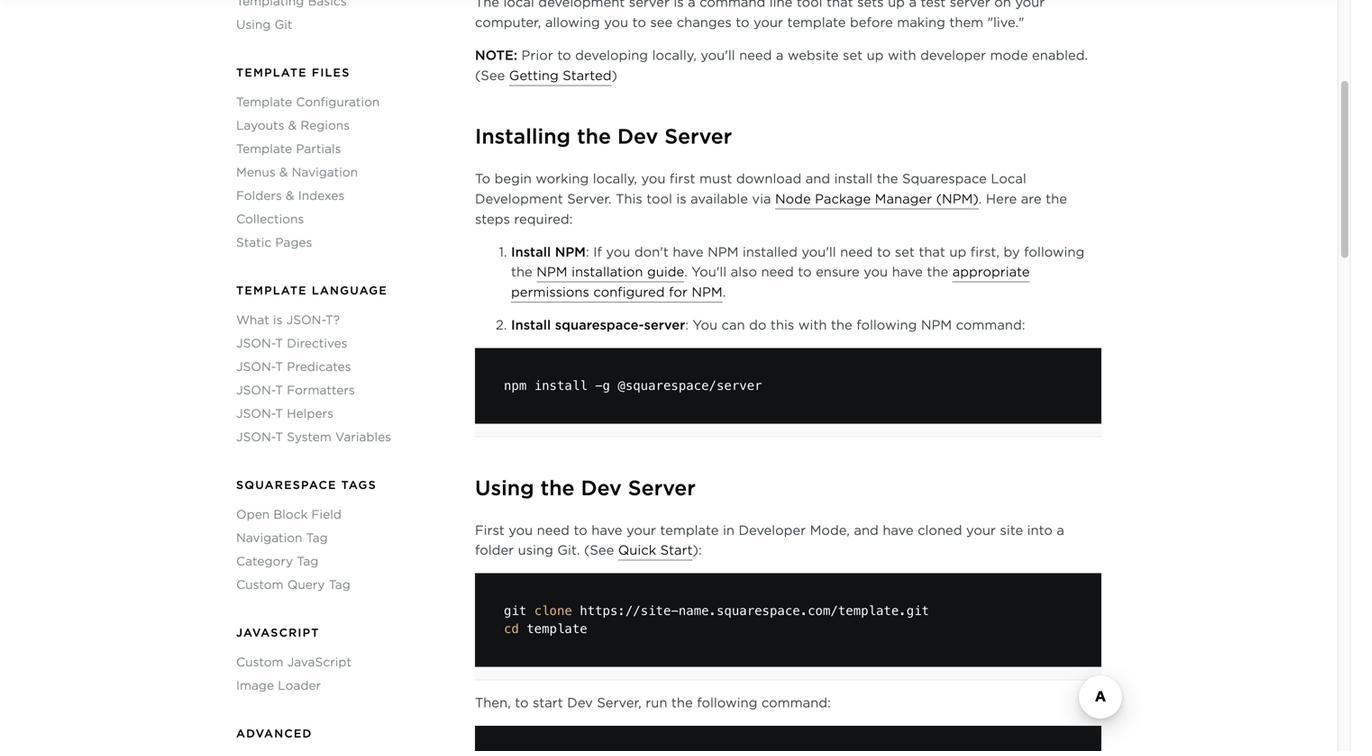 Task type: locate. For each thing, give the bounding box(es) containing it.
to up getting started )
[[557, 48, 571, 63]]

install inside to begin working locally, you first must download and install the squarespace local development server. this tool is available via
[[835, 171, 873, 187]]

squarespace up open block field
[[236, 479, 337, 492]]

1 vertical spatial a
[[1057, 523, 1065, 538]]

custom query tag
[[236, 579, 351, 593]]

0 vertical spatial server
[[665, 125, 732, 149]]

t down json-t formatters
[[275, 407, 283, 421]]

locally, for you
[[593, 171, 637, 187]]

npm down you'll
[[692, 285, 723, 300]]

tool
[[647, 192, 673, 207]]

2 vertical spatial &
[[286, 189, 294, 203]]

& up the template partials
[[288, 119, 297, 133]]

t for helpers
[[275, 407, 283, 421]]

the inside to begin working locally, you first must download and install the squarespace local development server. this tool is available via
[[877, 171, 898, 187]]

the up working
[[577, 125, 611, 149]]

0 vertical spatial locally,
[[652, 48, 697, 63]]

template for template language
[[236, 285, 307, 298]]

javascript up image loader link
[[287, 656, 352, 670]]

1 vertical spatial is
[[273, 313, 283, 327]]

cd
[[504, 622, 519, 637]]

git.
[[558, 543, 580, 559]]

you right 'ensure'
[[864, 265, 888, 280]]

custom for custom query tag
[[236, 579, 284, 593]]

2 template from the top
[[236, 95, 292, 109]]

files
[[312, 66, 350, 80]]

npm up permissions
[[537, 265, 568, 280]]

1 install from the top
[[511, 245, 551, 260]]

t?
[[325, 313, 340, 327]]

template inside first you need to have your template in developer mode, and have cloned your site into a folder using git. (see
[[660, 523, 719, 538]]

a right into
[[1057, 523, 1065, 538]]

dev right start
[[567, 696, 593, 711]]

& down the menus & navigation
[[286, 189, 294, 203]]

category tag
[[236, 555, 319, 569]]

with inside prior to developing locally, you'll need a website set up with developer mode enabled. (see
[[888, 48, 917, 63]]

1 horizontal spatial install
[[835, 171, 873, 187]]

1 your from the left
[[627, 523, 656, 538]]

the down 'that' in the top of the page
[[927, 265, 949, 280]]

json-t directives
[[236, 337, 348, 351]]

npm installation guide . you'll also need to ensure you have the
[[537, 265, 953, 280]]

t for formatters
[[275, 384, 283, 398]]

prior to developing locally, you'll need a website set up with developer mode enabled. (see
[[475, 48, 1088, 83]]

t for predicates
[[275, 360, 283, 374]]

install up package
[[835, 171, 873, 187]]

3 template from the top
[[236, 142, 292, 156]]

. for . here are the steps required:
[[979, 192, 982, 207]]

):
[[693, 543, 702, 559]]

layouts & regions
[[236, 119, 350, 133]]

following down 'ensure'
[[857, 318, 917, 333]]

1 vertical spatial &
[[279, 166, 288, 180]]

to left 'that' in the top of the page
[[877, 245, 891, 260]]

your
[[627, 523, 656, 538], [967, 523, 996, 538]]

with right this
[[799, 318, 827, 333]]

need inside prior to developing locally, you'll need a website set up with developer mode enabled. (see
[[739, 48, 772, 63]]

install for install squarespace-server : you can do this with the following npm command:
[[511, 318, 551, 333]]

this
[[771, 318, 795, 333]]

custom up image at the left of page
[[236, 656, 284, 670]]

using up "first"
[[475, 477, 534, 501]]

started
[[563, 68, 612, 83]]

1 horizontal spatial you'll
[[802, 245, 836, 260]]

install down permissions
[[511, 318, 551, 333]]

layouts & regions link
[[236, 119, 435, 133]]

2 vertical spatial .
[[723, 285, 726, 300]]

template configuration
[[236, 95, 380, 109]]

install
[[835, 171, 873, 187], [534, 379, 588, 393]]

0 horizontal spatial a
[[776, 48, 784, 63]]

0 horizontal spatial is
[[273, 313, 283, 327]]

have down 'that' in the top of the page
[[892, 265, 923, 280]]

& for folders
[[286, 189, 294, 203]]

folders & indexes link
[[236, 189, 435, 203]]

t down json-t helpers on the left of page
[[275, 431, 283, 445]]

0 vertical spatial (see
[[475, 68, 505, 83]]

& for layouts
[[288, 119, 297, 133]]

0 vertical spatial tag
[[306, 532, 328, 546]]

custom javascript
[[236, 656, 352, 670]]

0 vertical spatial is
[[677, 192, 687, 207]]

navigation up category
[[236, 532, 302, 546]]

5 t from the top
[[275, 431, 283, 445]]

developing
[[575, 48, 648, 63]]

quick
[[618, 543, 656, 559]]

need up git.
[[537, 523, 570, 538]]

formatters
[[287, 384, 355, 398]]

1 template from the top
[[236, 66, 307, 80]]

the down install npm
[[511, 265, 533, 280]]

0 vertical spatial &
[[288, 119, 297, 133]]

template up ): at the right of the page
[[660, 523, 719, 538]]

1 vertical spatial command:
[[762, 696, 831, 711]]

dev for installing
[[618, 125, 658, 149]]

the right are
[[1046, 192, 1067, 207]]

json- down json-t formatters
[[236, 407, 275, 421]]

0 vertical spatial with
[[888, 48, 917, 63]]

locally, for you'll
[[652, 48, 697, 63]]

. down you'll
[[723, 285, 726, 300]]

1 vertical spatial javascript
[[287, 656, 352, 670]]

template partials link
[[236, 142, 435, 156]]

locally, inside prior to developing locally, you'll need a website set up with developer mode enabled. (see
[[652, 48, 697, 63]]

you
[[642, 171, 666, 187], [606, 245, 631, 260], [864, 265, 888, 280], [509, 523, 533, 538]]

json-t formatters
[[236, 384, 355, 398]]

1 custom from the top
[[236, 579, 284, 593]]

1 vertical spatial install
[[511, 318, 551, 333]]

custom javascript link
[[236, 656, 435, 670]]

npm down 'that' in the top of the page
[[921, 318, 952, 333]]

and right "mode,"
[[854, 523, 879, 538]]

need left website
[[739, 48, 772, 63]]

1 horizontal spatial set
[[895, 245, 915, 260]]

(see down note:
[[475, 68, 505, 83]]

install down 'required:'
[[511, 245, 551, 260]]

to up git.
[[574, 523, 588, 538]]

image loader link
[[236, 680, 435, 694]]

. left here
[[979, 192, 982, 207]]

javascript up custom javascript
[[236, 627, 320, 640]]

the up node package manager (npm)
[[877, 171, 898, 187]]

template up layouts
[[236, 95, 292, 109]]

configured
[[594, 285, 665, 300]]

0 vertical spatial custom
[[236, 579, 284, 593]]

following inside : if you don't have npm installed you'll need to set that up first, by following the
[[1024, 245, 1085, 260]]

1 vertical spatial locally,
[[593, 171, 637, 187]]

server.
[[567, 192, 612, 207]]

custom
[[236, 579, 284, 593], [236, 656, 284, 670]]

tag up query
[[297, 555, 319, 569]]

template down layouts
[[236, 142, 292, 156]]

json- for json-t directives
[[236, 337, 275, 351]]

t down the json-t directives
[[275, 360, 283, 374]]

4 template from the top
[[236, 285, 307, 298]]

0 vertical spatial and
[[806, 171, 831, 187]]

(npm)
[[936, 192, 979, 207]]

need up 'ensure'
[[840, 245, 873, 260]]

is
[[677, 192, 687, 207], [273, 313, 283, 327]]

install
[[511, 245, 551, 260], [511, 318, 551, 333]]

up right website
[[867, 48, 884, 63]]

json- for json-t predicates
[[236, 360, 275, 374]]

1 vertical spatial up
[[950, 245, 967, 260]]

prior
[[522, 48, 553, 63]]

1 vertical spatial template
[[527, 622, 588, 637]]

. inside . here are the steps required:
[[979, 192, 982, 207]]

dev up the quick
[[581, 477, 622, 501]]

a inside first you need to have your template in developer mode, and have cloned your site into a folder using git. (see
[[1057, 523, 1065, 538]]

1 vertical spatial server
[[628, 477, 696, 501]]

1 horizontal spatial and
[[854, 523, 879, 538]]

locally, up this at the left top
[[593, 171, 637, 187]]

: left the if
[[586, 245, 589, 260]]

json- for json-t system variables
[[236, 431, 275, 445]]

0 horizontal spatial with
[[799, 318, 827, 333]]

json- up directives
[[286, 313, 325, 327]]

1 vertical spatial and
[[854, 523, 879, 538]]

dev up this at the left top
[[618, 125, 658, 149]]

do
[[749, 318, 767, 333]]

json- down the json-t directives
[[236, 360, 275, 374]]

to inside : if you don't have npm installed you'll need to set that up first, by following the
[[877, 245, 891, 260]]

0 vertical spatial javascript
[[236, 627, 320, 640]]

up
[[867, 48, 884, 63], [950, 245, 967, 260]]

2 custom from the top
[[236, 656, 284, 670]]

0 vertical spatial dev
[[618, 125, 658, 149]]

you right the if
[[606, 245, 631, 260]]

3 t from the top
[[275, 384, 283, 398]]

don't
[[635, 245, 669, 260]]

1 horizontal spatial template
[[660, 523, 719, 538]]

what is json-t?
[[236, 313, 340, 327]]

server up quick start ): at the bottom of page
[[628, 477, 696, 501]]

to left start
[[515, 696, 529, 711]]

language
[[312, 285, 388, 298]]

1 vertical spatial you'll
[[802, 245, 836, 260]]

dev for using
[[581, 477, 622, 501]]

your left site
[[967, 523, 996, 538]]

to inside first you need to have your template in developer mode, and have cloned your site into a folder using git. (see
[[574, 523, 588, 538]]

set inside prior to developing locally, you'll need a website set up with developer mode enabled. (see
[[843, 48, 863, 63]]

0 horizontal spatial following
[[697, 696, 758, 711]]

have up you'll
[[673, 245, 704, 260]]

2 horizontal spatial following
[[1024, 245, 1085, 260]]

1 vertical spatial using
[[475, 477, 534, 501]]

set
[[843, 48, 863, 63], [895, 245, 915, 260]]

4 t from the top
[[275, 407, 283, 421]]

have inside : if you don't have npm installed you'll need to set that up first, by following the
[[673, 245, 704, 260]]

0 vertical spatial a
[[776, 48, 784, 63]]

json- for json-t helpers
[[236, 407, 275, 421]]

need
[[739, 48, 772, 63], [840, 245, 873, 260], [761, 265, 794, 280], [537, 523, 570, 538]]

1 horizontal spatial squarespace
[[902, 171, 987, 187]]

template up template configuration
[[236, 66, 307, 80]]

json- down json-t helpers on the left of page
[[236, 431, 275, 445]]

npm left the if
[[555, 245, 586, 260]]

1 horizontal spatial up
[[950, 245, 967, 260]]

following right run
[[697, 696, 758, 711]]

up right 'that' in the top of the page
[[950, 245, 967, 260]]

(see right git.
[[584, 543, 614, 559]]

1 vertical spatial .
[[684, 265, 688, 280]]

tag down field
[[306, 532, 328, 546]]

you'll inside : if you don't have npm installed you'll need to set that up first, by following the
[[802, 245, 836, 260]]

0 vertical spatial squarespace
[[902, 171, 987, 187]]

predicates
[[287, 360, 351, 374]]

1 horizontal spatial following
[[857, 318, 917, 333]]

0 vertical spatial template
[[660, 523, 719, 538]]

pages
[[275, 236, 312, 250]]

server for installing the dev server
[[665, 125, 732, 149]]

1 horizontal spatial using
[[475, 477, 534, 501]]

1 vertical spatial tag
[[297, 555, 319, 569]]

0 horizontal spatial :
[[586, 245, 589, 260]]

0 vertical spatial .
[[979, 192, 982, 207]]

following right 'by'
[[1024, 245, 1085, 260]]

0 horizontal spatial .
[[684, 265, 688, 280]]

-
[[595, 379, 603, 393]]

1 horizontal spatial a
[[1057, 523, 1065, 538]]

using for using git
[[236, 18, 271, 32]]

1 horizontal spatial .
[[723, 285, 726, 300]]

2 install from the top
[[511, 318, 551, 333]]

permissions
[[511, 285, 590, 300]]

0 vertical spatial up
[[867, 48, 884, 63]]

1 horizontal spatial :
[[685, 318, 689, 333]]

: inside : if you don't have npm installed you'll need to set that up first, by following the
[[586, 245, 589, 260]]

is down first
[[677, 192, 687, 207]]

2 vertical spatial following
[[697, 696, 758, 711]]

0 horizontal spatial you'll
[[701, 48, 735, 63]]

appropriate permissions configured for npm
[[511, 265, 1030, 300]]

1 vertical spatial navigation
[[236, 532, 302, 546]]

0 horizontal spatial template
[[527, 622, 588, 637]]

and up 'node'
[[806, 171, 831, 187]]

locally, right developing
[[652, 48, 697, 63]]

0 horizontal spatial (see
[[475, 68, 505, 83]]

. up for at the top
[[684, 265, 688, 280]]

1 horizontal spatial your
[[967, 523, 996, 538]]

1 vertical spatial dev
[[581, 477, 622, 501]]

tag down category tag link
[[329, 579, 351, 593]]

custom down category
[[236, 579, 284, 593]]

have left cloned
[[883, 523, 914, 538]]

0 horizontal spatial your
[[627, 523, 656, 538]]

json- down 'what'
[[236, 337, 275, 351]]

is right 'what'
[[273, 313, 283, 327]]

that
[[919, 245, 946, 260]]

getting started link
[[509, 68, 612, 86]]

0 vertical spatial you'll
[[701, 48, 735, 63]]

need inside : if you don't have npm installed you'll need to set that up first, by following the
[[840, 245, 873, 260]]

0 vertical spatial install
[[835, 171, 873, 187]]

enabled.
[[1032, 48, 1088, 63]]

into
[[1028, 523, 1053, 538]]

npm inside appropriate permissions configured for npm
[[692, 285, 723, 300]]

0 vertical spatial using
[[236, 18, 271, 32]]

json-t system variables link
[[236, 431, 435, 445]]

t up json-t helpers on the left of page
[[275, 384, 283, 398]]

2 horizontal spatial .
[[979, 192, 982, 207]]

you'll
[[692, 265, 727, 280]]

you up using
[[509, 523, 533, 538]]

you inside to begin working locally, you first must download and install the squarespace local development server. this tool is available via
[[642, 171, 666, 187]]

a left website
[[776, 48, 784, 63]]

: left you
[[685, 318, 689, 333]]

npm up you'll
[[708, 245, 739, 260]]

1 vertical spatial squarespace
[[236, 479, 337, 492]]

0 horizontal spatial using
[[236, 18, 271, 32]]

0 vertical spatial install
[[511, 245, 551, 260]]

1 vertical spatial (see
[[584, 543, 614, 559]]

0 vertical spatial :
[[586, 245, 589, 260]]

1 vertical spatial custom
[[236, 656, 284, 670]]

your up the quick
[[627, 523, 656, 538]]

0 horizontal spatial locally,
[[593, 171, 637, 187]]

here
[[986, 192, 1017, 207]]

squarespace
[[902, 171, 987, 187], [236, 479, 337, 492]]

squarespace up (npm)
[[902, 171, 987, 187]]

quick start link
[[618, 543, 693, 561]]

1 horizontal spatial with
[[888, 48, 917, 63]]

set right website
[[843, 48, 863, 63]]

if
[[593, 245, 602, 260]]

with left developer
[[888, 48, 917, 63]]

node package manager (npm) link
[[775, 192, 979, 210]]

:
[[586, 245, 589, 260], [685, 318, 689, 333]]

1 horizontal spatial command:
[[956, 318, 1026, 333]]

0 horizontal spatial set
[[843, 48, 863, 63]]

block
[[274, 508, 308, 522]]

0 vertical spatial set
[[843, 48, 863, 63]]

navigation up indexes
[[292, 166, 358, 180]]

1 t from the top
[[275, 337, 283, 351]]

template up what is json-t? on the left top of page
[[236, 285, 307, 298]]

& down the template partials
[[279, 166, 288, 180]]

locally, inside to begin working locally, you first must download and install the squarespace local development server. this tool is available via
[[593, 171, 637, 187]]

&
[[288, 119, 297, 133], [279, 166, 288, 180], [286, 189, 294, 203]]

1 horizontal spatial locally,
[[652, 48, 697, 63]]

npm
[[555, 245, 586, 260], [708, 245, 739, 260], [537, 265, 568, 280], [692, 285, 723, 300], [921, 318, 952, 333]]

2 your from the left
[[967, 523, 996, 538]]

can
[[722, 318, 745, 333]]

1 horizontal spatial is
[[677, 192, 687, 207]]

server up first
[[665, 125, 732, 149]]

2 t from the top
[[275, 360, 283, 374]]

json-t predicates
[[236, 360, 351, 374]]

then,
[[475, 696, 511, 711]]

json- up json-t helpers on the left of page
[[236, 384, 275, 398]]

template down 'clone'
[[527, 622, 588, 637]]

set left 'that' in the top of the page
[[895, 245, 915, 260]]

you up tool at the top left of the page
[[642, 171, 666, 187]]

1 horizontal spatial (see
[[584, 543, 614, 559]]

0 horizontal spatial and
[[806, 171, 831, 187]]

indexes
[[298, 189, 345, 203]]

also
[[731, 265, 757, 280]]

0 vertical spatial following
[[1024, 245, 1085, 260]]

and inside to begin working locally, you first must download and install the squarespace local development server. this tool is available via
[[806, 171, 831, 187]]

t down what is json-t? on the left top of page
[[275, 337, 283, 351]]

appropriate
[[953, 265, 1030, 280]]

folders
[[236, 189, 282, 203]]

2 vertical spatial dev
[[567, 696, 593, 711]]

squarespace inside to begin working locally, you first must download and install the squarespace local development server. this tool is available via
[[902, 171, 987, 187]]

is inside to begin working locally, you first must download and install the squarespace local development server. this tool is available via
[[677, 192, 687, 207]]

)
[[612, 68, 618, 83]]

using left git
[[236, 18, 271, 32]]

install left -
[[534, 379, 588, 393]]

(see inside prior to developing locally, you'll need a website set up with developer mode enabled. (see
[[475, 68, 505, 83]]

0 vertical spatial command:
[[956, 318, 1026, 333]]

0 horizontal spatial up
[[867, 48, 884, 63]]

with
[[888, 48, 917, 63], [799, 318, 827, 333]]

0 horizontal spatial install
[[534, 379, 588, 393]]

install npm
[[511, 245, 586, 260]]

install for install npm
[[511, 245, 551, 260]]

1 vertical spatial set
[[895, 245, 915, 260]]



Task type: describe. For each thing, give the bounding box(es) containing it.
json-t formatters link
[[236, 384, 435, 398]]

open block field link
[[236, 508, 435, 522]]

npm install -g @squarespace/server
[[504, 379, 762, 393]]

appropriate permissions configured for npm link
[[511, 265, 1030, 303]]

navigation tag link
[[236, 532, 435, 546]]

start
[[533, 696, 563, 711]]

installing the dev server
[[475, 125, 732, 149]]

category tag link
[[236, 555, 435, 569]]

you inside first you need to have your template in developer mode, and have cloned your site into a folder using git. (see
[[509, 523, 533, 538]]

t for system
[[275, 431, 283, 445]]

the down 'ensure'
[[831, 318, 853, 333]]

to begin working locally, you first must download and install the squarespace local development server. this tool is available via
[[475, 171, 1027, 207]]

name.squarespace.com/template.git
[[679, 604, 930, 619]]

json-t system variables
[[236, 431, 391, 445]]

need down installed
[[761, 265, 794, 280]]

up inside prior to developing locally, you'll need a website set up with developer mode enabled. (see
[[867, 48, 884, 63]]

(see inside first you need to have your template in developer mode, and have cloned your site into a folder using git. (see
[[584, 543, 614, 559]]

json- for json-t formatters
[[236, 384, 275, 398]]

npm inside : if you don't have npm installed you'll need to set that up first, by following the
[[708, 245, 739, 260]]

variables
[[335, 431, 391, 445]]

this
[[616, 192, 643, 207]]

squarespace-
[[555, 318, 644, 333]]

developer
[[739, 523, 806, 538]]

2 vertical spatial tag
[[329, 579, 351, 593]]

1 vertical spatial install
[[534, 379, 588, 393]]

1 vertical spatial following
[[857, 318, 917, 333]]

you
[[693, 318, 718, 333]]

using for using the dev server
[[475, 477, 534, 501]]

1 vertical spatial :
[[685, 318, 689, 333]]

getting
[[509, 68, 559, 83]]

by
[[1004, 245, 1020, 260]]

: if you don't have npm installed you'll need to set that up first, by following the
[[511, 245, 1085, 280]]

template for template configuration
[[236, 95, 292, 109]]

template for template files
[[236, 66, 307, 80]]

json-t predicates link
[[236, 360, 435, 374]]

first you need to have your template in developer mode, and have cloned your site into a folder using git. (see
[[475, 523, 1065, 559]]

the up git.
[[541, 477, 575, 501]]

template partials
[[236, 142, 341, 156]]

git
[[275, 18, 293, 32]]

local
[[991, 171, 1027, 187]]

need inside first you need to have your template in developer mode, and have cloned your site into a folder using git. (see
[[537, 523, 570, 538]]

loader
[[278, 680, 321, 694]]

template inside git clone https://site-name.squarespace.com/template.git cd template
[[527, 622, 588, 637]]

0 horizontal spatial command:
[[762, 696, 831, 711]]

server for using the dev server
[[628, 477, 696, 501]]

using git
[[236, 18, 293, 32]]

regions
[[301, 119, 350, 133]]

0 vertical spatial navigation
[[292, 166, 358, 180]]

have up the quick
[[592, 523, 623, 538]]

steps
[[475, 212, 510, 227]]

static pages
[[236, 236, 312, 250]]

json-t helpers link
[[236, 407, 435, 421]]

helpers
[[287, 407, 334, 421]]

using git link
[[236, 18, 435, 32]]

template files
[[236, 66, 350, 80]]

what
[[236, 313, 269, 327]]

a inside prior to developing locally, you'll need a website set up with developer mode enabled. (see
[[776, 48, 784, 63]]

note:
[[475, 48, 518, 63]]

using
[[518, 543, 554, 559]]

begin
[[495, 171, 532, 187]]

installing
[[475, 125, 571, 149]]

template language
[[236, 285, 388, 298]]

folders & indexes
[[236, 189, 345, 203]]

npm
[[504, 379, 527, 393]]

query
[[287, 579, 325, 593]]

you inside : if you don't have npm installed you'll need to set that up first, by following the
[[606, 245, 631, 260]]

tag for category tag
[[297, 555, 319, 569]]

template configuration link
[[236, 95, 435, 109]]

json-t helpers
[[236, 407, 334, 421]]

set inside : if you don't have npm installed you'll need to set that up first, by following the
[[895, 245, 915, 260]]

1 vertical spatial with
[[799, 318, 827, 333]]

developer
[[921, 48, 986, 63]]

the inside . here are the steps required:
[[1046, 192, 1067, 207]]

menus
[[236, 166, 276, 180]]

up inside : if you don't have npm installed you'll need to set that up first, by following the
[[950, 245, 967, 260]]

. for .
[[723, 285, 726, 300]]

configuration
[[296, 95, 380, 109]]

tag for navigation tag
[[306, 532, 328, 546]]

0 horizontal spatial squarespace
[[236, 479, 337, 492]]

category
[[236, 555, 293, 569]]

git
[[504, 604, 527, 619]]

first
[[670, 171, 696, 187]]

field
[[312, 508, 342, 522]]

and inside first you need to have your template in developer mode, and have cloned your site into a folder using git. (see
[[854, 523, 879, 538]]

server
[[644, 318, 685, 333]]

mode
[[990, 48, 1028, 63]]

image loader
[[236, 680, 321, 694]]

t for directives
[[275, 337, 283, 351]]

to inside prior to developing locally, you'll need a website set up with developer mode enabled. (see
[[557, 48, 571, 63]]

manager
[[875, 192, 932, 207]]

the right run
[[672, 696, 693, 711]]

template for template partials
[[236, 142, 292, 156]]

the inside : if you don't have npm installed you'll need to set that up first, by following the
[[511, 265, 533, 280]]

development
[[475, 192, 563, 207]]

run
[[646, 696, 668, 711]]

open block field
[[236, 508, 342, 522]]

collections link
[[236, 213, 435, 226]]

site
[[1000, 523, 1023, 538]]

you'll inside prior to developing locally, you'll need a website set up with developer mode enabled. (see
[[701, 48, 735, 63]]

package
[[815, 192, 871, 207]]

& for menus
[[279, 166, 288, 180]]

quick start ):
[[618, 543, 702, 559]]

using the dev server
[[475, 477, 696, 501]]

working
[[536, 171, 589, 187]]

collections
[[236, 213, 304, 226]]

npm installation guide link
[[537, 265, 684, 283]]

required:
[[514, 212, 573, 227]]

static pages link
[[236, 236, 435, 250]]

advanced
[[236, 728, 313, 741]]

to left 'ensure'
[[798, 265, 812, 280]]

menus & navigation link
[[236, 166, 435, 180]]

https://site-
[[580, 604, 679, 619]]

in
[[723, 523, 735, 538]]

layouts
[[236, 119, 284, 133]]

first,
[[971, 245, 1000, 260]]

custom for custom javascript
[[236, 656, 284, 670]]



Task type: vqa. For each thing, say whether or not it's contained in the screenshot.
See our guide to using Git for additional details.
no



